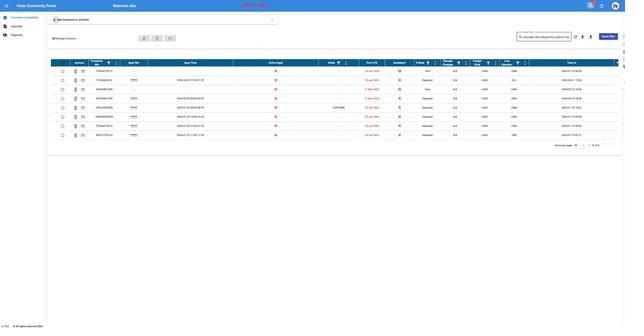 Task type: locate. For each thing, give the bounding box(es) containing it.
4 cell from the top
[[614, 94, 625, 103]]

column header
[[70, 59, 89, 67], [89, 59, 120, 67], [120, 59, 148, 67], [148, 59, 233, 67], [233, 59, 319, 67], [319, 59, 359, 67], [359, 59, 385, 67], [385, 59, 414, 67], [414, 59, 440, 67], [440, 59, 470, 67], [470, 59, 499, 67], [499, 59, 529, 67], [529, 59, 614, 67], [614, 59, 625, 67]]

2 cell from the top
[[614, 76, 625, 85]]

delete image
[[142, 36, 146, 41]]

grid
[[51, 59, 625, 140]]

5 column header from the left
[[233, 59, 319, 67]]

10 column header from the left
[[440, 59, 470, 67]]

2 column header from the left
[[89, 59, 120, 67]]

1 row from the top
[[51, 59, 625, 67]]

11 column header from the left
[[470, 59, 499, 67]]

1 cell from the top
[[614, 67, 625, 76]]

4 column header from the left
[[148, 59, 233, 67]]

7 column header from the left
[[359, 59, 385, 67]]

no color image
[[4, 4, 9, 8], [3, 15, 7, 20], [519, 35, 523, 39], [580, 35, 585, 39], [51, 36, 56, 41], [155, 36, 159, 41], [107, 61, 111, 65], [336, 61, 341, 65], [344, 61, 348, 65], [433, 61, 438, 65], [493, 61, 498, 65], [523, 61, 527, 65], [73, 69, 78, 74], [81, 69, 85, 74], [73, 78, 78, 83], [81, 78, 85, 83], [73, 87, 78, 92], [81, 87, 85, 92], [73, 97, 78, 101], [73, 106, 78, 110], [81, 106, 85, 110], [81, 115, 85, 119], [73, 124, 78, 129], [81, 133, 85, 138], [602, 142, 606, 146], [609, 142, 614, 146]]

14 column header from the left
[[614, 59, 625, 67]]

7 cell from the top
[[614, 122, 625, 131]]

2 row from the top
[[51, 67, 625, 76]]

row
[[51, 59, 625, 67], [51, 67, 625, 76], [51, 76, 625, 85], [51, 85, 625, 94], [51, 94, 625, 103], [51, 103, 625, 112], [51, 112, 625, 122], [51, 122, 625, 131], [51, 131, 625, 140]]

navigation
[[0, 12, 44, 40]]

no color image
[[589, 3, 593, 7], [600, 4, 604, 8], [52, 18, 57, 22], [3, 24, 7, 29], [3, 33, 7, 37], [573, 35, 578, 39], [589, 35, 593, 39], [168, 36, 172, 41], [114, 61, 118, 65], [426, 61, 430, 65], [457, 61, 461, 65], [464, 61, 468, 65], [486, 61, 491, 65], [516, 61, 520, 65], [81, 97, 85, 101], [73, 115, 78, 119], [81, 124, 85, 129], [73, 133, 78, 138]]

6 cell from the top
[[614, 112, 625, 122]]

Global Watchlist Filter field
[[523, 36, 570, 39]]

4 row from the top
[[51, 85, 625, 94]]

cell
[[614, 67, 625, 76], [614, 76, 625, 85], [614, 85, 625, 94], [614, 94, 625, 103], [614, 103, 625, 112], [614, 112, 625, 122], [614, 122, 625, 131], [614, 131, 625, 140]]

1 column header from the left
[[70, 59, 89, 67]]



Task type: describe. For each thing, give the bounding box(es) containing it.
3 column header from the left
[[120, 59, 148, 67]]

8 column header from the left
[[385, 59, 414, 67]]

6 row from the top
[[51, 103, 625, 112]]

5 cell from the top
[[614, 103, 625, 112]]

5 row from the top
[[51, 94, 625, 103]]

8 row from the top
[[51, 122, 625, 131]]

9 row from the top
[[51, 131, 625, 140]]

3 row from the top
[[51, 76, 625, 85]]

13 column header from the left
[[529, 59, 614, 67]]

7 row from the top
[[51, 112, 625, 122]]

8 cell from the top
[[614, 131, 625, 140]]

9 column header from the left
[[414, 59, 440, 67]]

12 column header from the left
[[499, 59, 529, 67]]

6 column header from the left
[[319, 59, 359, 67]]

3 cell from the top
[[614, 85, 625, 94]]



Task type: vqa. For each thing, say whether or not it's contained in the screenshot.
Appt Nbr "Appt"
no



